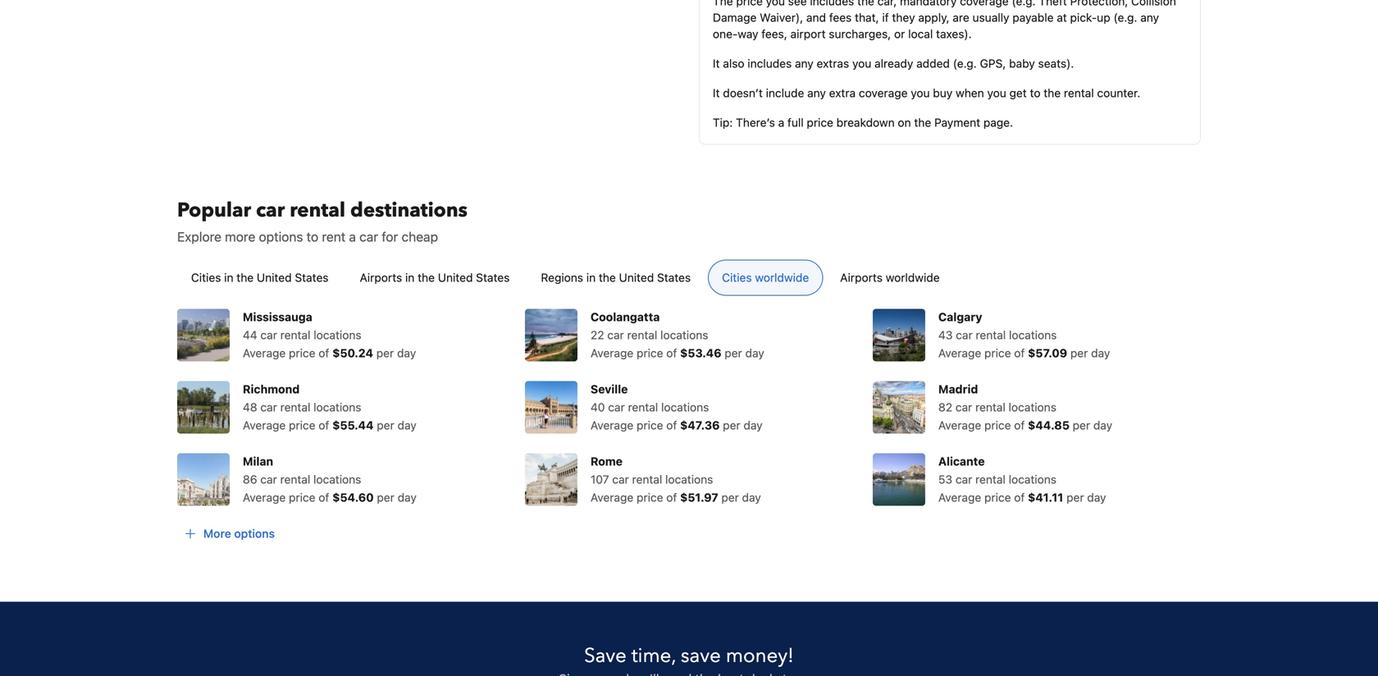 Task type: vqa. For each thing, say whether or not it's contained in the screenshot.
Attractions
no



Task type: describe. For each thing, give the bounding box(es) containing it.
car,
[[878, 0, 897, 8]]

locations for $57.09
[[1009, 328, 1057, 342]]

surcharges,
[[829, 27, 891, 40]]

107
[[591, 472, 609, 486]]

price for mississauga 44 car rental locations average price of $50.24 per day
[[289, 346, 315, 360]]

2 vertical spatial (e.g.
[[953, 56, 977, 70]]

per for $55.44
[[377, 418, 394, 432]]

in for regions
[[586, 271, 596, 284]]

united for regions
[[619, 271, 654, 284]]

states for regions in the united states
[[657, 271, 691, 284]]

added
[[917, 56, 950, 70]]

price right "full"
[[807, 116, 834, 129]]

per for $53.46
[[725, 346, 742, 360]]

rental for madrid 82 car rental locations average price of $44.85 per day
[[976, 400, 1006, 414]]

locations for $41.11
[[1009, 472, 1057, 486]]

up
[[1097, 10, 1111, 24]]

it also includes any extras you already added (e.g. gps, baby seats).
[[713, 56, 1074, 70]]

the price you see includes the car, mandatory coverage (e.g. theft protection, collision damage waiver), and fees that, if they apply, are usually payable at pick-up (e.g. any one-way fees, airport surcharges, or local taxes).
[[713, 0, 1176, 40]]

car for seville 40 car rental locations average price of $47.36 per day
[[608, 400, 625, 414]]

the right on
[[914, 116, 931, 129]]

damage
[[713, 10, 757, 24]]

cheap car rental in milan image
[[177, 453, 230, 506]]

the inside 'button'
[[599, 271, 616, 284]]

see
[[788, 0, 807, 8]]

regions in the united states
[[541, 271, 691, 284]]

price for richmond 48 car rental locations average price of $55.44 per day
[[289, 418, 315, 432]]

payable
[[1013, 10, 1054, 24]]

doesn't
[[723, 86, 763, 100]]

seville 40 car rental locations average price of $47.36 per day
[[591, 382, 763, 432]]

airports in the united states
[[360, 271, 510, 284]]

locations for $55.44
[[314, 400, 361, 414]]

1 horizontal spatial to
[[1030, 86, 1041, 100]]

seats).
[[1038, 56, 1074, 70]]

airport
[[791, 27, 826, 40]]

tab list containing cities in the united states
[[164, 260, 1214, 296]]

rental for milan 86 car rental locations average price of $54.60 per day
[[280, 472, 310, 486]]

milan 86 car rental locations average price of $54.60 per day
[[243, 454, 417, 504]]

of for $51.97
[[666, 490, 677, 504]]

save
[[681, 642, 721, 669]]

cheap car rental in seville image
[[525, 381, 578, 433]]

car right popular
[[256, 197, 285, 224]]

locations for $54.60
[[313, 472, 361, 486]]

regions
[[541, 271, 583, 284]]

breakdown
[[837, 116, 895, 129]]

in for cities
[[224, 271, 233, 284]]

richmond
[[243, 382, 300, 396]]

cities in the united states
[[191, 271, 329, 284]]

$51.97
[[680, 490, 718, 504]]

pick-
[[1070, 10, 1097, 24]]

price for rome 107 car rental locations average price of $51.97 per day
[[637, 490, 663, 504]]

40
[[591, 400, 605, 414]]

madrid
[[939, 382, 978, 396]]

$53.46
[[680, 346, 722, 360]]

car left for
[[359, 229, 378, 244]]

at
[[1057, 10, 1067, 24]]

extra
[[829, 86, 856, 100]]

car for mississauga 44 car rental locations average price of $50.24 per day
[[261, 328, 277, 342]]

way
[[738, 27, 759, 40]]

get
[[1010, 86, 1027, 100]]

per for $50.24
[[376, 346, 394, 360]]

you left buy
[[911, 86, 930, 100]]

theft
[[1039, 0, 1067, 8]]

cheap car rental in mississauga image
[[177, 309, 230, 361]]

more
[[225, 229, 255, 244]]

cheap car rental in calgary image
[[873, 309, 925, 361]]

rome
[[591, 454, 623, 468]]

cheap car rental in coolangatta image
[[525, 309, 578, 361]]

fees
[[829, 10, 852, 24]]

rental for calgary 43 car rental locations average price of $57.09 per day
[[976, 328, 1006, 342]]

coolangatta
[[591, 310, 660, 324]]

airports worldwide
[[840, 271, 940, 284]]

rental for rome 107 car rental locations average price of $51.97 per day
[[632, 472, 662, 486]]

a inside popular car rental destinations explore more options to rent a car for cheap
[[349, 229, 356, 244]]

baby
[[1009, 56, 1035, 70]]

richmond 48 car rental locations average price of $55.44 per day
[[243, 382, 417, 432]]

average for 107
[[591, 490, 634, 504]]

destinations
[[350, 197, 468, 224]]

price inside the price you see includes the car, mandatory coverage (e.g. theft protection, collision damage waiver), and fees that, if they apply, are usually payable at pick-up (e.g. any one-way fees, airport surcharges, or local taxes).
[[736, 0, 763, 8]]

coverage inside the price you see includes the car, mandatory coverage (e.g. theft protection, collision damage waiver), and fees that, if they apply, are usually payable at pick-up (e.g. any one-way fees, airport surcharges, or local taxes).
[[960, 0, 1009, 8]]

extras
[[817, 56, 849, 70]]

of for $50.24
[[319, 346, 329, 360]]

cheap car rental in madrid image
[[873, 381, 925, 433]]

cheap car rental in rome image
[[525, 453, 578, 506]]

car for coolangatta 22 car rental locations average price of $53.46 per day
[[607, 328, 624, 342]]

locations for $51.97
[[665, 472, 713, 486]]

you left get
[[987, 86, 1007, 100]]

average for 44
[[243, 346, 286, 360]]

cities for cities worldwide
[[722, 271, 752, 284]]

locations for $47.36
[[661, 400, 709, 414]]

local
[[908, 27, 933, 40]]

if
[[882, 10, 889, 24]]

average for 53
[[939, 490, 982, 504]]

per for $44.85
[[1073, 418, 1091, 432]]

seville
[[591, 382, 628, 396]]

milan
[[243, 454, 273, 468]]

rent
[[322, 229, 346, 244]]

explore
[[177, 229, 222, 244]]

53
[[939, 472, 953, 486]]

worldwide for cities worldwide
[[755, 271, 809, 284]]

day for calgary 43 car rental locations average price of $57.09 per day
[[1091, 346, 1110, 360]]

more options
[[203, 527, 275, 540]]

for
[[382, 229, 398, 244]]

buy
[[933, 86, 953, 100]]

$41.11
[[1028, 490, 1064, 504]]

$55.44
[[332, 418, 374, 432]]

the
[[713, 0, 733, 8]]

86
[[243, 472, 257, 486]]

waiver),
[[760, 10, 803, 24]]

are
[[953, 10, 970, 24]]

of for $55.44
[[319, 418, 329, 432]]

states for airports in the united states
[[476, 271, 510, 284]]

day for rome 107 car rental locations average price of $51.97 per day
[[742, 490, 761, 504]]

average for 40
[[591, 418, 634, 432]]

united for airports
[[438, 271, 473, 284]]

$54.60
[[332, 490, 374, 504]]

any inside the price you see includes the car, mandatory coverage (e.g. theft protection, collision damage waiver), and fees that, if they apply, are usually payable at pick-up (e.g. any one-way fees, airport surcharges, or local taxes).
[[1141, 10, 1159, 24]]

madrid 82 car rental locations average price of $44.85 per day
[[939, 382, 1113, 432]]

taxes).
[[936, 27, 972, 40]]

44
[[243, 328, 257, 342]]

one-
[[713, 27, 738, 40]]

rental for coolangatta 22 car rental locations average price of $53.46 per day
[[627, 328, 657, 342]]

airports in the united states button
[[346, 260, 524, 296]]

airports for airports worldwide
[[840, 271, 883, 284]]

you right extras at top
[[852, 56, 872, 70]]

and
[[807, 10, 826, 24]]

cities worldwide
[[722, 271, 809, 284]]

car for madrid 82 car rental locations average price of $44.85 per day
[[956, 400, 973, 414]]

48
[[243, 400, 257, 414]]

it for it doesn't include any extra coverage you buy when you get to the rental counter.
[[713, 86, 720, 100]]

in for airports
[[405, 271, 415, 284]]

0 horizontal spatial includes
[[748, 56, 792, 70]]

protection,
[[1070, 0, 1128, 8]]

rome 107 car rental locations average price of $51.97 per day
[[591, 454, 761, 504]]

locations for $50.24
[[314, 328, 361, 342]]

day for madrid 82 car rental locations average price of $44.85 per day
[[1094, 418, 1113, 432]]

rental down seats).
[[1064, 86, 1094, 100]]

alicante
[[939, 454, 985, 468]]

popular
[[177, 197, 251, 224]]

average for 86
[[243, 490, 286, 504]]

price for alicante 53 car rental locations average price of $41.11 per day
[[985, 490, 1011, 504]]

united for cities
[[257, 271, 292, 284]]



Task type: locate. For each thing, give the bounding box(es) containing it.
price inside calgary 43 car rental locations average price of $57.09 per day
[[985, 346, 1011, 360]]

also
[[723, 56, 745, 70]]

car for alicante 53 car rental locations average price of $41.11 per day
[[956, 472, 973, 486]]

average down 82
[[939, 418, 982, 432]]

counter.
[[1097, 86, 1141, 100]]

1 horizontal spatial states
[[476, 271, 510, 284]]

in right regions
[[586, 271, 596, 284]]

1 vertical spatial to
[[307, 229, 318, 244]]

per for $51.97
[[722, 490, 739, 504]]

rental down "mississauga"
[[280, 328, 311, 342]]

that,
[[855, 10, 879, 24]]

popular car rental destinations explore more options to rent a car for cheap
[[177, 197, 468, 244]]

cities for cities in the united states
[[191, 271, 221, 284]]

average inside seville 40 car rental locations average price of $47.36 per day
[[591, 418, 634, 432]]

per right $51.97
[[722, 490, 739, 504]]

airports up cheap car rental in calgary image
[[840, 271, 883, 284]]

includes
[[810, 0, 854, 8], [748, 56, 792, 70]]

day inside rome 107 car rental locations average price of $51.97 per day
[[742, 490, 761, 504]]

3 in from the left
[[586, 271, 596, 284]]

cities inside button
[[722, 271, 752, 284]]

car inside alicante 53 car rental locations average price of $41.11 per day
[[956, 472, 973, 486]]

locations inside seville 40 car rental locations average price of $47.36 per day
[[661, 400, 709, 414]]

0 vertical spatial to
[[1030, 86, 1041, 100]]

of left $53.46
[[666, 346, 677, 360]]

rental inside coolangatta 22 car rental locations average price of $53.46 per day
[[627, 328, 657, 342]]

cheap car rental in alicante image
[[873, 453, 925, 506]]

2 united from the left
[[438, 271, 473, 284]]

includes inside the price you see includes the car, mandatory coverage (e.g. theft protection, collision damage waiver), and fees that, if they apply, are usually payable at pick-up (e.g. any one-way fees, airport surcharges, or local taxes).
[[810, 0, 854, 8]]

tip: there's a full price breakdown on the payment page.
[[713, 116, 1013, 129]]

1 horizontal spatial united
[[438, 271, 473, 284]]

car right 86
[[260, 472, 277, 486]]

2 vertical spatial any
[[807, 86, 826, 100]]

rental inside 'mississauga 44 car rental locations average price of $50.24 per day'
[[280, 328, 311, 342]]

to
[[1030, 86, 1041, 100], [307, 229, 318, 244]]

states left regions
[[476, 271, 510, 284]]

price left "$44.85"
[[985, 418, 1011, 432]]

price inside alicante 53 car rental locations average price of $41.11 per day
[[985, 490, 1011, 504]]

price for madrid 82 car rental locations average price of $44.85 per day
[[985, 418, 1011, 432]]

car down alicante
[[956, 472, 973, 486]]

save time, save money!
[[584, 642, 794, 669]]

1 in from the left
[[224, 271, 233, 284]]

states for cities in the united states
[[295, 271, 329, 284]]

the down seats).
[[1044, 86, 1061, 100]]

day right $50.24
[[397, 346, 416, 360]]

1 horizontal spatial worldwide
[[886, 271, 940, 284]]

1 united from the left
[[257, 271, 292, 284]]

per right $57.09
[[1071, 346, 1088, 360]]

1 horizontal spatial a
[[778, 116, 785, 129]]

gps,
[[980, 56, 1006, 70]]

of left $55.44
[[319, 418, 329, 432]]

43
[[939, 328, 953, 342]]

to left rent at top left
[[307, 229, 318, 244]]

average down 40
[[591, 418, 634, 432]]

locations inside richmond 48 car rental locations average price of $55.44 per day
[[314, 400, 361, 414]]

of left $41.11
[[1014, 490, 1025, 504]]

options
[[259, 229, 303, 244], [234, 527, 275, 540]]

locations up $51.97
[[665, 472, 713, 486]]

day for milan 86 car rental locations average price of $54.60 per day
[[398, 490, 417, 504]]

1 airports from the left
[[360, 271, 402, 284]]

locations inside the madrid 82 car rental locations average price of $44.85 per day
[[1009, 400, 1057, 414]]

car inside rome 107 car rental locations average price of $51.97 per day
[[612, 472, 629, 486]]

car down richmond
[[260, 400, 277, 414]]

$50.24
[[332, 346, 373, 360]]

more
[[203, 527, 231, 540]]

of inside alicante 53 car rental locations average price of $41.11 per day
[[1014, 490, 1025, 504]]

to right get
[[1030, 86, 1041, 100]]

per for $54.60
[[377, 490, 395, 504]]

day right $51.97
[[742, 490, 761, 504]]

2 in from the left
[[405, 271, 415, 284]]

2 cities from the left
[[722, 271, 752, 284]]

cheap
[[402, 229, 438, 244]]

price down richmond
[[289, 418, 315, 432]]

1 horizontal spatial in
[[405, 271, 415, 284]]

price inside milan 86 car rental locations average price of $54.60 per day
[[289, 490, 315, 504]]

average inside 'mississauga 44 car rental locations average price of $50.24 per day'
[[243, 346, 286, 360]]

car right 82
[[956, 400, 973, 414]]

0 vertical spatial (e.g.
[[1012, 0, 1036, 8]]

rental inside seville 40 car rental locations average price of $47.36 per day
[[628, 400, 658, 414]]

states inside 'button'
[[657, 271, 691, 284]]

of for $57.09
[[1014, 346, 1025, 360]]

locations inside 'mississauga 44 car rental locations average price of $50.24 per day'
[[314, 328, 361, 342]]

day for alicante 53 car rental locations average price of $41.11 per day
[[1087, 490, 1106, 504]]

2 worldwide from the left
[[886, 271, 940, 284]]

a left "full"
[[778, 116, 785, 129]]

the up that,
[[857, 0, 875, 8]]

per for $41.11
[[1067, 490, 1084, 504]]

2 airports from the left
[[840, 271, 883, 284]]

average inside the madrid 82 car rental locations average price of $44.85 per day
[[939, 418, 982, 432]]

the
[[857, 0, 875, 8], [1044, 86, 1061, 100], [914, 116, 931, 129], [237, 271, 254, 284], [418, 271, 435, 284], [599, 271, 616, 284]]

of inside rome 107 car rental locations average price of $51.97 per day
[[666, 490, 677, 504]]

average inside richmond 48 car rental locations average price of $55.44 per day
[[243, 418, 286, 432]]

in down 'more'
[[224, 271, 233, 284]]

per right $47.36
[[723, 418, 741, 432]]

per right "$44.85"
[[1073, 418, 1091, 432]]

calgary 43 car rental locations average price of $57.09 per day
[[939, 310, 1110, 360]]

price left $41.11
[[985, 490, 1011, 504]]

united up coolangatta
[[619, 271, 654, 284]]

car right 40
[[608, 400, 625, 414]]

price
[[736, 0, 763, 8], [807, 116, 834, 129], [289, 346, 315, 360], [637, 346, 663, 360], [985, 346, 1011, 360], [289, 418, 315, 432], [637, 418, 663, 432], [985, 418, 1011, 432], [289, 490, 315, 504], [637, 490, 663, 504], [985, 490, 1011, 504]]

car inside coolangatta 22 car rental locations average price of $53.46 per day
[[607, 328, 624, 342]]

of inside milan 86 car rental locations average price of $54.60 per day
[[319, 490, 329, 504]]

per inside milan 86 car rental locations average price of $54.60 per day
[[377, 490, 395, 504]]

average inside milan 86 car rental locations average price of $54.60 per day
[[243, 490, 286, 504]]

0 horizontal spatial states
[[295, 271, 329, 284]]

$44.85
[[1028, 418, 1070, 432]]

locations inside calgary 43 car rental locations average price of $57.09 per day
[[1009, 328, 1057, 342]]

day right $41.11
[[1087, 490, 1106, 504]]

rental up rent at top left
[[290, 197, 345, 224]]

price inside richmond 48 car rental locations average price of $55.44 per day
[[289, 418, 315, 432]]

22
[[591, 328, 604, 342]]

1 horizontal spatial coverage
[[960, 0, 1009, 8]]

price inside seville 40 car rental locations average price of $47.36 per day
[[637, 418, 663, 432]]

coverage up usually
[[960, 0, 1009, 8]]

price for coolangatta 22 car rental locations average price of $53.46 per day
[[637, 346, 663, 360]]

per inside coolangatta 22 car rental locations average price of $53.46 per day
[[725, 346, 742, 360]]

rental inside the madrid 82 car rental locations average price of $44.85 per day
[[976, 400, 1006, 414]]

day inside coolangatta 22 car rental locations average price of $53.46 per day
[[745, 346, 765, 360]]

options right 'more'
[[259, 229, 303, 244]]

price for calgary 43 car rental locations average price of $57.09 per day
[[985, 346, 1011, 360]]

united inside 'button'
[[619, 271, 654, 284]]

2 horizontal spatial in
[[586, 271, 596, 284]]

3 united from the left
[[619, 271, 654, 284]]

0 vertical spatial includes
[[810, 0, 854, 8]]

rental for richmond 48 car rental locations average price of $55.44 per day
[[280, 400, 310, 414]]

fees,
[[762, 27, 788, 40]]

per for $57.09
[[1071, 346, 1088, 360]]

0 horizontal spatial to
[[307, 229, 318, 244]]

day inside alicante 53 car rental locations average price of $41.11 per day
[[1087, 490, 1106, 504]]

locations up $47.36
[[661, 400, 709, 414]]

average down 48
[[243, 418, 286, 432]]

car right 44 on the left of page
[[261, 328, 277, 342]]

1 it from the top
[[713, 56, 720, 70]]

day right $55.44
[[398, 418, 417, 432]]

day right $47.36
[[744, 418, 763, 432]]

locations up "$44.85"
[[1009, 400, 1057, 414]]

per right $50.24
[[376, 346, 394, 360]]

1 vertical spatial a
[[349, 229, 356, 244]]

1 vertical spatial (e.g.
[[1114, 10, 1138, 24]]

usually
[[973, 10, 1010, 24]]

price down "mississauga"
[[289, 346, 315, 360]]

0 horizontal spatial a
[[349, 229, 356, 244]]

to inside popular car rental destinations explore more options to rent a car for cheap
[[307, 229, 318, 244]]

states up coolangatta 22 car rental locations average price of $53.46 per day
[[657, 271, 691, 284]]

coverage
[[960, 0, 1009, 8], [859, 86, 908, 100]]

day for mississauga 44 car rental locations average price of $50.24 per day
[[397, 346, 416, 360]]

per right $54.60
[[377, 490, 395, 504]]

0 horizontal spatial airports
[[360, 271, 402, 284]]

cities inside button
[[191, 271, 221, 284]]

rental down 'madrid'
[[976, 400, 1006, 414]]

day for seville 40 car rental locations average price of $47.36 per day
[[744, 418, 763, 432]]

any down collision
[[1141, 10, 1159, 24]]

price left $54.60
[[289, 490, 315, 504]]

you inside the price you see includes the car, mandatory coverage (e.g. theft protection, collision damage waiver), and fees that, if they apply, are usually payable at pick-up (e.g. any one-way fees, airport surcharges, or local taxes).
[[766, 0, 785, 8]]

worldwide
[[755, 271, 809, 284], [886, 271, 940, 284]]

day
[[397, 346, 416, 360], [745, 346, 765, 360], [1091, 346, 1110, 360], [398, 418, 417, 432], [744, 418, 763, 432], [1094, 418, 1113, 432], [398, 490, 417, 504], [742, 490, 761, 504], [1087, 490, 1106, 504]]

price inside coolangatta 22 car rental locations average price of $53.46 per day
[[637, 346, 663, 360]]

of left $57.09
[[1014, 346, 1025, 360]]

average for 82
[[939, 418, 982, 432]]

when
[[956, 86, 984, 100]]

rental inside richmond 48 car rental locations average price of $55.44 per day
[[280, 400, 310, 414]]

$47.36
[[680, 418, 720, 432]]

time,
[[632, 642, 676, 669]]

price for milan 86 car rental locations average price of $54.60 per day
[[289, 490, 315, 504]]

0 horizontal spatial coverage
[[859, 86, 908, 100]]

calgary
[[939, 310, 983, 324]]

1 vertical spatial includes
[[748, 56, 792, 70]]

mandatory
[[900, 0, 957, 8]]

rental for alicante 53 car rental locations average price of $41.11 per day
[[976, 472, 1006, 486]]

day inside calgary 43 car rental locations average price of $57.09 per day
[[1091, 346, 1110, 360]]

rental for mississauga 44 car rental locations average price of $50.24 per day
[[280, 328, 311, 342]]

of for $54.60
[[319, 490, 329, 504]]

save
[[584, 642, 627, 669]]

you
[[766, 0, 785, 8], [852, 56, 872, 70], [911, 86, 930, 100], [987, 86, 1007, 100]]

per right $55.44
[[377, 418, 394, 432]]

rental inside calgary 43 car rental locations average price of $57.09 per day
[[976, 328, 1006, 342]]

locations up $57.09
[[1009, 328, 1057, 342]]

rental right 107
[[632, 472, 662, 486]]

of left $50.24
[[319, 346, 329, 360]]

0 vertical spatial coverage
[[960, 0, 1009, 8]]

of left "$44.85"
[[1014, 418, 1025, 432]]

price left $51.97
[[637, 490, 663, 504]]

of for $41.11
[[1014, 490, 1025, 504]]

day right "$44.85"
[[1094, 418, 1113, 432]]

per inside seville 40 car rental locations average price of $47.36 per day
[[723, 418, 741, 432]]

of left $54.60
[[319, 490, 329, 504]]

0 horizontal spatial worldwide
[[755, 271, 809, 284]]

82
[[939, 400, 953, 414]]

2 horizontal spatial states
[[657, 271, 691, 284]]

1 horizontal spatial cities
[[722, 271, 752, 284]]

car inside seville 40 car rental locations average price of $47.36 per day
[[608, 400, 625, 414]]

price left $57.09
[[985, 346, 1011, 360]]

cities
[[191, 271, 221, 284], [722, 271, 752, 284]]

includes up the fees at the top right
[[810, 0, 854, 8]]

states
[[295, 271, 329, 284], [476, 271, 510, 284], [657, 271, 691, 284]]

per inside rome 107 car rental locations average price of $51.97 per day
[[722, 490, 739, 504]]

in inside 'button'
[[586, 271, 596, 284]]

tab list
[[164, 260, 1214, 296]]

coverage down it also includes any extras you already added (e.g. gps, baby seats).
[[859, 86, 908, 100]]

per inside richmond 48 car rental locations average price of $55.44 per day
[[377, 418, 394, 432]]

price left $47.36
[[637, 418, 663, 432]]

average inside coolangatta 22 car rental locations average price of $53.46 per day
[[591, 346, 634, 360]]

cities in the united states button
[[177, 260, 343, 296]]

locations up $41.11
[[1009, 472, 1057, 486]]

any left extra
[[807, 86, 826, 100]]

any
[[1141, 10, 1159, 24], [795, 56, 814, 70], [807, 86, 826, 100]]

car for milan 86 car rental locations average price of $54.60 per day
[[260, 472, 277, 486]]

price inside the madrid 82 car rental locations average price of $44.85 per day
[[985, 418, 1011, 432]]

day inside 'mississauga 44 car rental locations average price of $50.24 per day'
[[397, 346, 416, 360]]

average down 44 on the left of page
[[243, 346, 286, 360]]

0 horizontal spatial cities
[[191, 271, 221, 284]]

page.
[[984, 116, 1013, 129]]

include
[[766, 86, 804, 100]]

day for coolangatta 22 car rental locations average price of $53.46 per day
[[745, 346, 765, 360]]

of inside coolangatta 22 car rental locations average price of $53.46 per day
[[666, 346, 677, 360]]

1 vertical spatial options
[[234, 527, 275, 540]]

rental down calgary
[[976, 328, 1006, 342]]

they
[[892, 10, 915, 24]]

coolangatta 22 car rental locations average price of $53.46 per day
[[591, 310, 765, 360]]

price for seville 40 car rental locations average price of $47.36 per day
[[637, 418, 663, 432]]

it for it also includes any extras you already added (e.g. gps, baby seats).
[[713, 56, 720, 70]]

1 states from the left
[[295, 271, 329, 284]]

locations inside coolangatta 22 car rental locations average price of $53.46 per day
[[661, 328, 708, 342]]

average for 22
[[591, 346, 634, 360]]

average for 48
[[243, 418, 286, 432]]

of left $51.97
[[666, 490, 677, 504]]

1 vertical spatial coverage
[[859, 86, 908, 100]]

day right $54.60
[[398, 490, 417, 504]]

per inside 'mississauga 44 car rental locations average price of $50.24 per day'
[[376, 346, 394, 360]]

airports for airports in the united states
[[360, 271, 402, 284]]

the inside the price you see includes the car, mandatory coverage (e.g. theft protection, collision damage waiver), and fees that, if they apply, are usually payable at pick-up (e.g. any one-way fees, airport surcharges, or local taxes).
[[857, 0, 875, 8]]

1 horizontal spatial (e.g.
[[1012, 0, 1036, 8]]

0 vertical spatial options
[[259, 229, 303, 244]]

2 horizontal spatial united
[[619, 271, 654, 284]]

per
[[376, 346, 394, 360], [725, 346, 742, 360], [1071, 346, 1088, 360], [377, 418, 394, 432], [723, 418, 741, 432], [1073, 418, 1091, 432], [377, 490, 395, 504], [722, 490, 739, 504], [1067, 490, 1084, 504]]

day inside milan 86 car rental locations average price of $54.60 per day
[[398, 490, 417, 504]]

any for it doesn't include any extra coverage you buy when you get to the rental counter.
[[807, 86, 826, 100]]

in
[[224, 271, 233, 284], [405, 271, 415, 284], [586, 271, 596, 284]]

day inside seville 40 car rental locations average price of $47.36 per day
[[744, 418, 763, 432]]

rental down coolangatta
[[627, 328, 657, 342]]

1 worldwide from the left
[[755, 271, 809, 284]]

day right $53.46
[[745, 346, 765, 360]]

0 horizontal spatial (e.g.
[[953, 56, 977, 70]]

money!
[[726, 642, 794, 669]]

0 vertical spatial a
[[778, 116, 785, 129]]

of inside calgary 43 car rental locations average price of $57.09 per day
[[1014, 346, 1025, 360]]

a right rent at top left
[[349, 229, 356, 244]]

per inside alicante 53 car rental locations average price of $41.11 per day
[[1067, 490, 1084, 504]]

car right 107
[[612, 472, 629, 486]]

options inside more options button
[[234, 527, 275, 540]]

locations up $55.44
[[314, 400, 361, 414]]

rental inside milan 86 car rental locations average price of $54.60 per day
[[280, 472, 310, 486]]

average inside calgary 43 car rental locations average price of $57.09 per day
[[939, 346, 982, 360]]

average for 43
[[939, 346, 982, 360]]

rental down richmond
[[280, 400, 310, 414]]

day inside the madrid 82 car rental locations average price of $44.85 per day
[[1094, 418, 1113, 432]]

of
[[319, 346, 329, 360], [666, 346, 677, 360], [1014, 346, 1025, 360], [319, 418, 329, 432], [666, 418, 677, 432], [1014, 418, 1025, 432], [319, 490, 329, 504], [666, 490, 677, 504], [1014, 490, 1025, 504]]

per for $47.36
[[723, 418, 741, 432]]

locations inside milan 86 car rental locations average price of $54.60 per day
[[313, 472, 361, 486]]

day for richmond 48 car rental locations average price of $55.44 per day
[[398, 418, 417, 432]]

options inside popular car rental destinations explore more options to rent a car for cheap
[[259, 229, 303, 244]]

0 horizontal spatial united
[[257, 271, 292, 284]]

rental inside alicante 53 car rental locations average price of $41.11 per day
[[976, 472, 1006, 486]]

car
[[256, 197, 285, 224], [359, 229, 378, 244], [261, 328, 277, 342], [607, 328, 624, 342], [956, 328, 973, 342], [260, 400, 277, 414], [608, 400, 625, 414], [956, 400, 973, 414], [260, 472, 277, 486], [612, 472, 629, 486], [956, 472, 973, 486]]

the down 'more'
[[237, 271, 254, 284]]

(e.g.
[[1012, 0, 1036, 8], [1114, 10, 1138, 24], [953, 56, 977, 70]]

full
[[788, 116, 804, 129]]

car for calgary 43 car rental locations average price of $57.09 per day
[[956, 328, 973, 342]]

any for it also includes any extras you already added (e.g. gps, baby seats).
[[795, 56, 814, 70]]

of for $44.85
[[1014, 418, 1025, 432]]

per inside calgary 43 car rental locations average price of $57.09 per day
[[1071, 346, 1088, 360]]

1 horizontal spatial airports
[[840, 271, 883, 284]]

car inside 'mississauga 44 car rental locations average price of $50.24 per day'
[[261, 328, 277, 342]]

(e.g. right the up in the top right of the page
[[1114, 10, 1138, 24]]

rental inside popular car rental destinations explore more options to rent a car for cheap
[[290, 197, 345, 224]]

airports
[[360, 271, 402, 284], [840, 271, 883, 284]]

0 vertical spatial any
[[1141, 10, 1159, 24]]

price up damage
[[736, 0, 763, 8]]

rental right 40
[[628, 400, 658, 414]]

of for $53.46
[[666, 346, 677, 360]]

rental inside rome 107 car rental locations average price of $51.97 per day
[[632, 472, 662, 486]]

car for rome 107 car rental locations average price of $51.97 per day
[[612, 472, 629, 486]]

the down cheap
[[418, 271, 435, 284]]

(e.g. up payable
[[1012, 0, 1036, 8]]

2 states from the left
[[476, 271, 510, 284]]

average down 22
[[591, 346, 634, 360]]

1 vertical spatial it
[[713, 86, 720, 100]]

2 it from the top
[[713, 86, 720, 100]]

price down coolangatta
[[637, 346, 663, 360]]

per inside the madrid 82 car rental locations average price of $44.85 per day
[[1073, 418, 1091, 432]]

1 horizontal spatial includes
[[810, 0, 854, 8]]

of inside richmond 48 car rental locations average price of $55.44 per day
[[319, 418, 329, 432]]

average inside rome 107 car rental locations average price of $51.97 per day
[[591, 490, 634, 504]]

already
[[875, 56, 914, 70]]

0 vertical spatial it
[[713, 56, 720, 70]]

rental for seville 40 car rental locations average price of $47.36 per day
[[628, 400, 658, 414]]

3 states from the left
[[657, 271, 691, 284]]

locations up $50.24
[[314, 328, 361, 342]]

per right $41.11
[[1067, 490, 1084, 504]]

states down rent at top left
[[295, 271, 329, 284]]

alicante 53 car rental locations average price of $41.11 per day
[[939, 454, 1106, 504]]

average inside alicante 53 car rental locations average price of $41.11 per day
[[939, 490, 982, 504]]

locations up $53.46
[[661, 328, 708, 342]]

it doesn't include any extra coverage you buy when you get to the rental counter.
[[713, 86, 1141, 100]]

in down cheap
[[405, 271, 415, 284]]

rental right 86
[[280, 472, 310, 486]]

2 horizontal spatial (e.g.
[[1114, 10, 1138, 24]]

of left $47.36
[[666, 418, 677, 432]]

you up waiver), at the top right
[[766, 0, 785, 8]]

of for $47.36
[[666, 418, 677, 432]]

mississauga 44 car rental locations average price of $50.24 per day
[[243, 310, 416, 360]]

locations inside rome 107 car rental locations average price of $51.97 per day
[[665, 472, 713, 486]]

or
[[894, 27, 905, 40]]

locations for $44.85
[[1009, 400, 1057, 414]]

mississauga
[[243, 310, 312, 324]]

car inside richmond 48 car rental locations average price of $55.44 per day
[[260, 400, 277, 414]]

car inside milan 86 car rental locations average price of $54.60 per day
[[260, 472, 277, 486]]

cheap car rental in richmond image
[[177, 381, 230, 433]]

options right more
[[234, 527, 275, 540]]

worldwide inside button
[[755, 271, 809, 284]]

price inside rome 107 car rental locations average price of $51.97 per day
[[637, 490, 663, 504]]

more options button
[[177, 519, 281, 548]]

day inside richmond 48 car rental locations average price of $55.44 per day
[[398, 418, 417, 432]]

worldwide for airports worldwide
[[886, 271, 940, 284]]

average down 107
[[591, 490, 634, 504]]

average down 86
[[243, 490, 286, 504]]

worldwide inside button
[[886, 271, 940, 284]]

car inside the madrid 82 car rental locations average price of $44.85 per day
[[956, 400, 973, 414]]

united down cheap
[[438, 271, 473, 284]]

price inside 'mississauga 44 car rental locations average price of $50.24 per day'
[[289, 346, 315, 360]]

average down 43
[[939, 346, 982, 360]]

car for richmond 48 car rental locations average price of $55.44 per day
[[260, 400, 277, 414]]

1 cities from the left
[[191, 271, 221, 284]]

on
[[898, 116, 911, 129]]

1 vertical spatial any
[[795, 56, 814, 70]]

car inside calgary 43 car rental locations average price of $57.09 per day
[[956, 328, 973, 342]]

payment
[[935, 116, 981, 129]]

regions in the united states button
[[527, 260, 705, 296]]

of inside 'mississauga 44 car rental locations average price of $50.24 per day'
[[319, 346, 329, 360]]

of inside seville 40 car rental locations average price of $47.36 per day
[[666, 418, 677, 432]]

cities worldwide button
[[708, 260, 823, 296]]

of inside the madrid 82 car rental locations average price of $44.85 per day
[[1014, 418, 1025, 432]]

united up "mississauga"
[[257, 271, 292, 284]]

0 horizontal spatial in
[[224, 271, 233, 284]]

(e.g. left the gps,
[[953, 56, 977, 70]]

locations for $53.46
[[661, 328, 708, 342]]

locations inside alicante 53 car rental locations average price of $41.11 per day
[[1009, 472, 1057, 486]]



